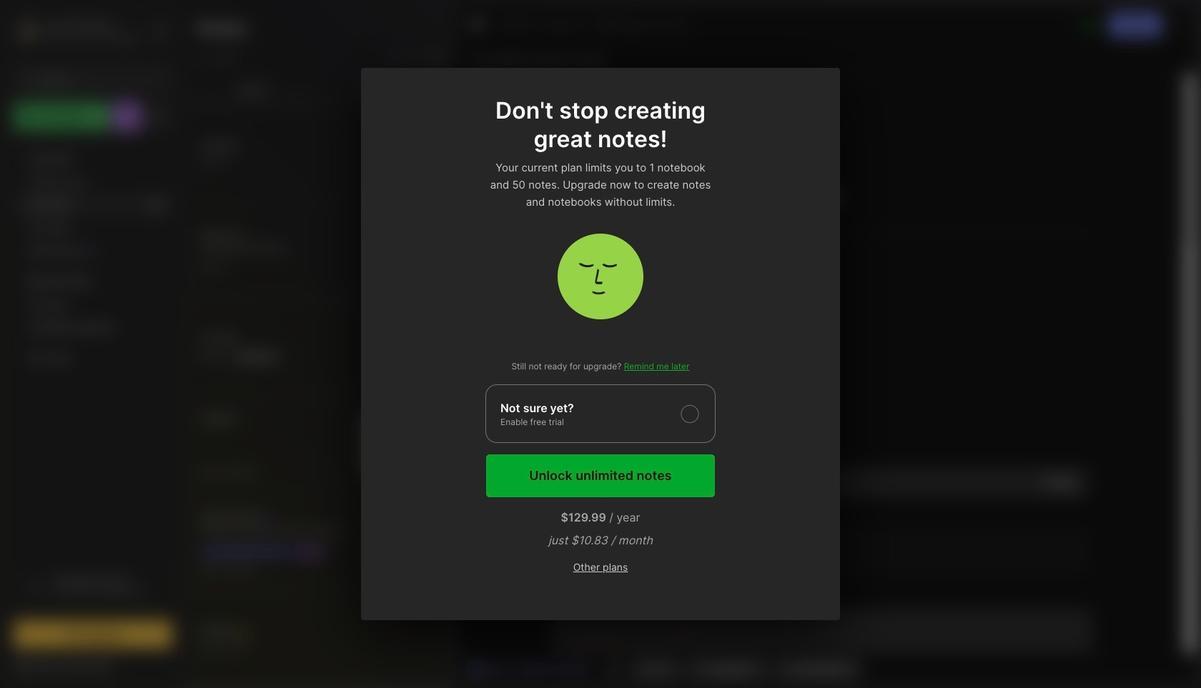 Task type: vqa. For each thing, say whether or not it's contained in the screenshot.
Trash's )
no



Task type: describe. For each thing, give the bounding box(es) containing it.
Search text field
[[39, 73, 159, 87]]

tree inside main element
[[5, 139, 181, 553]]

Note Editor text field
[[459, 74, 1197, 654]]

main element
[[0, 0, 186, 689]]



Task type: locate. For each thing, give the bounding box(es) containing it.
None checkbox
[[486, 385, 716, 443]]

dialog
[[361, 68, 840, 621]]

tab list
[[186, 74, 454, 103]]

none search field inside main element
[[39, 71, 159, 88]]

add tag image
[[605, 661, 622, 678]]

happy face illustration image
[[558, 234, 644, 320]]

tree
[[5, 139, 181, 553]]

expand note image
[[469, 16, 486, 34]]

expand notebooks image
[[19, 278, 27, 287]]

note window element
[[458, 4, 1197, 684]]

expand tags image
[[19, 301, 27, 310]]

None search field
[[39, 71, 159, 88]]



